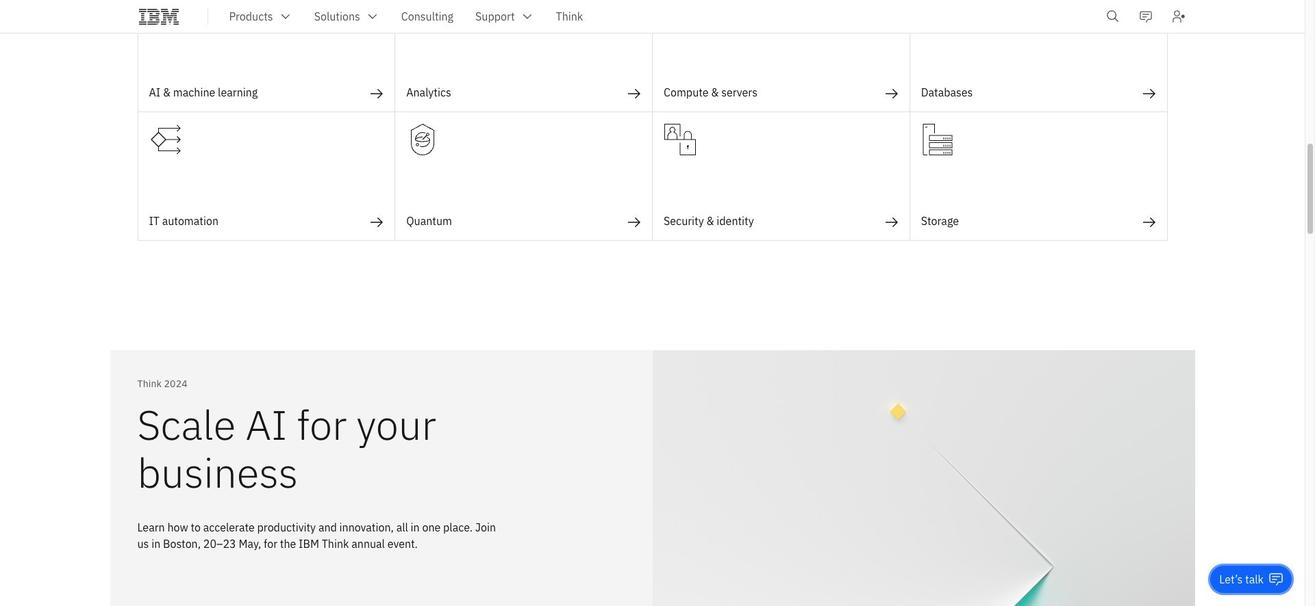 Task type: describe. For each thing, give the bounding box(es) containing it.
let's talk element
[[1220, 573, 1264, 588]]



Task type: vqa. For each thing, say whether or not it's contained in the screenshot.
"Close" Icon
no



